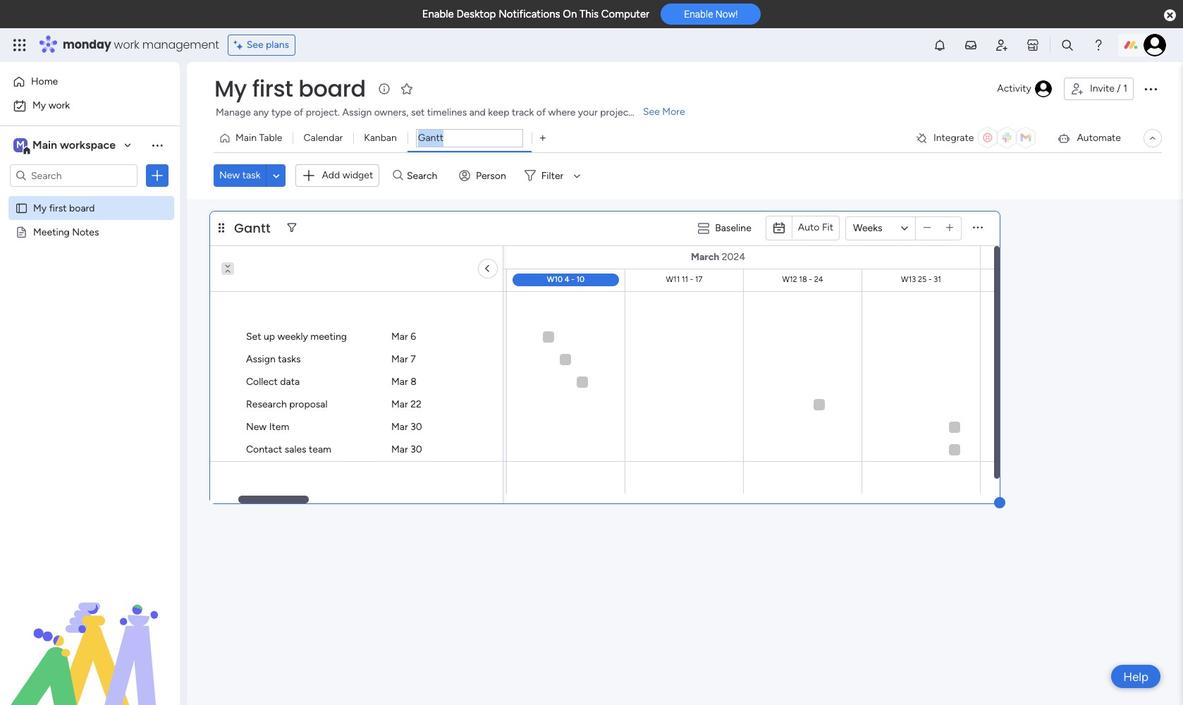 Task type: locate. For each thing, give the bounding box(es) containing it.
5 - from the left
[[929, 275, 932, 284]]

main right 'workspace' "image" at left top
[[32, 138, 57, 152]]

add
[[322, 169, 340, 181]]

3 - from the left
[[690, 275, 693, 284]]

see for see plans
[[247, 39, 263, 51]]

home option
[[8, 71, 171, 93]]

assign up collect
[[246, 353, 276, 365]]

1 horizontal spatial new
[[246, 421, 267, 433]]

24
[[814, 275, 823, 284]]

weeks
[[853, 222, 882, 234]]

2 mar 30 from the top
[[391, 443, 422, 455]]

board up "notes" at top
[[69, 202, 95, 214]]

mar 8
[[391, 376, 417, 388]]

tasks
[[278, 353, 301, 365]]

m
[[16, 139, 25, 151]]

Gantt field
[[231, 219, 274, 237]]

auto fit
[[798, 222, 833, 234]]

board up project.
[[298, 73, 366, 104]]

march
[[691, 251, 719, 263]]

v2 minus image
[[924, 223, 931, 233]]

w10   4 - 10
[[547, 275, 585, 284]]

0 vertical spatial work
[[114, 37, 139, 53]]

mar
[[391, 331, 408, 343], [391, 353, 408, 365], [391, 376, 408, 388], [391, 398, 408, 410], [391, 421, 408, 433], [391, 443, 408, 455]]

0 horizontal spatial my first board
[[33, 202, 95, 214]]

person
[[476, 170, 506, 182]]

first up type
[[252, 73, 293, 104]]

0 vertical spatial see
[[247, 39, 263, 51]]

add view image
[[540, 133, 546, 143]]

1 mar from the top
[[391, 331, 408, 343]]

data
[[280, 376, 300, 388]]

february
[[177, 251, 218, 263]]

widget
[[342, 169, 373, 181]]

new task button
[[214, 164, 266, 187]]

option
[[0, 195, 180, 198]]

keep
[[488, 106, 509, 118]]

new
[[219, 169, 240, 181], [246, 421, 267, 433]]

0 horizontal spatial see
[[247, 39, 263, 51]]

computer
[[601, 8, 650, 20]]

- right 4
[[571, 275, 575, 284]]

enable left 'desktop' at left top
[[422, 8, 454, 20]]

work right the monday
[[114, 37, 139, 53]]

my work link
[[8, 94, 171, 117]]

2 2024 from the left
[[722, 251, 745, 263]]

6 mar from the top
[[391, 443, 408, 455]]

assign right project.
[[342, 106, 372, 118]]

1 vertical spatial my first board
[[33, 202, 95, 214]]

-
[[215, 275, 219, 284], [571, 275, 575, 284], [690, 275, 693, 284], [809, 275, 812, 284], [929, 275, 932, 284]]

0 horizontal spatial new
[[219, 169, 240, 181]]

4 mar from the top
[[391, 398, 408, 410]]

enable desktop notifications on this computer
[[422, 8, 650, 20]]

my inside list box
[[33, 202, 47, 214]]

manage
[[216, 106, 251, 118]]

of right track
[[536, 106, 546, 118]]

- left the 24
[[809, 275, 812, 284]]

baseline button
[[693, 217, 760, 239]]

activity button
[[992, 78, 1058, 100]]

february 2024
[[177, 251, 244, 263]]

add to favorites image
[[400, 81, 414, 96]]

invite / 1 button
[[1064, 78, 1134, 100]]

- right 12
[[215, 275, 219, 284]]

0 horizontal spatial of
[[294, 106, 303, 118]]

mar for new item
[[391, 421, 408, 433]]

w13   25 - 31
[[901, 275, 941, 284]]

1 horizontal spatial my first board
[[214, 73, 366, 104]]

None field
[[416, 129, 523, 147]]

mar for collect data
[[391, 376, 408, 388]]

1 horizontal spatial first
[[252, 73, 293, 104]]

new for new item
[[246, 421, 267, 433]]

18 right the w12 at the right top of page
[[799, 275, 807, 284]]

0 vertical spatial my first board
[[214, 73, 366, 104]]

1 vertical spatial board
[[69, 202, 95, 214]]

1 horizontal spatial assign
[[342, 106, 372, 118]]

monday
[[63, 37, 111, 53]]

my first board up type
[[214, 73, 366, 104]]

contact sales team
[[246, 443, 331, 455]]

mar 6
[[391, 331, 416, 343]]

0 horizontal spatial work
[[48, 99, 70, 111]]

enable for enable desktop notifications on this computer
[[422, 8, 454, 20]]

activity
[[997, 82, 1031, 94]]

first inside list box
[[49, 202, 67, 214]]

main inside button
[[235, 132, 257, 144]]

see plans
[[247, 39, 289, 51]]

my
[[214, 73, 247, 104], [32, 99, 46, 111], [33, 202, 47, 214]]

0 vertical spatial 30
[[410, 421, 422, 433]]

v2 collapse up image
[[221, 267, 234, 276]]

of right type
[[294, 106, 303, 118]]

main inside workspace selection element
[[32, 138, 57, 152]]

1 horizontal spatial see
[[643, 106, 660, 118]]

dapulse drag handle 3 image
[[219, 223, 224, 233]]

meeting notes
[[33, 226, 99, 238]]

v2 search image
[[393, 168, 403, 184]]

0 vertical spatial new
[[219, 169, 240, 181]]

set up weekly meeting
[[246, 331, 347, 343]]

0 horizontal spatial main
[[32, 138, 57, 152]]

- left 31
[[929, 275, 932, 284]]

board
[[298, 73, 366, 104], [69, 202, 95, 214]]

see left more
[[643, 106, 660, 118]]

6
[[410, 331, 416, 343]]

1 vertical spatial new
[[246, 421, 267, 433]]

see left plans
[[247, 39, 263, 51]]

assign inside the gantt main content
[[246, 353, 276, 365]]

0 vertical spatial options image
[[1142, 80, 1159, 97]]

1 2024 from the left
[[220, 251, 244, 263]]

1 vertical spatial options image
[[150, 169, 164, 183]]

this
[[580, 8, 599, 20]]

2 - from the left
[[571, 275, 575, 284]]

work down home
[[48, 99, 70, 111]]

2024 up v2 collapse up icon
[[220, 251, 244, 263]]

add widget button
[[296, 164, 380, 187]]

enable
[[422, 8, 454, 20], [684, 9, 713, 20]]

new inside 'new task' 'button'
[[219, 169, 240, 181]]

first up meeting
[[49, 202, 67, 214]]

enable inside button
[[684, 9, 713, 20]]

new left task
[[219, 169, 240, 181]]

type
[[271, 106, 292, 118]]

0 horizontal spatial options image
[[150, 169, 164, 183]]

1 horizontal spatial 2024
[[722, 251, 745, 263]]

18 right 12
[[221, 275, 229, 284]]

work for monday
[[114, 37, 139, 53]]

meeting
[[33, 226, 70, 238]]

1 vertical spatial first
[[49, 202, 67, 214]]

sales
[[285, 443, 306, 455]]

item
[[269, 421, 289, 433]]

mar for research proposal
[[391, 398, 408, 410]]

2 mar from the top
[[391, 353, 408, 365]]

your
[[578, 106, 598, 118]]

2024
[[220, 251, 244, 263], [722, 251, 745, 263]]

list box
[[0, 193, 180, 434]]

see inside button
[[247, 39, 263, 51]]

Search in workspace field
[[30, 167, 118, 184]]

my work
[[32, 99, 70, 111]]

4 - from the left
[[809, 275, 812, 284]]

4
[[565, 275, 569, 284]]

0 horizontal spatial assign
[[246, 353, 276, 365]]

3 mar from the top
[[391, 376, 408, 388]]

1 30 from the top
[[410, 421, 422, 433]]

1 horizontal spatial 18
[[799, 275, 807, 284]]

1 horizontal spatial main
[[235, 132, 257, 144]]

0 horizontal spatial 18
[[221, 275, 229, 284]]

main
[[235, 132, 257, 144], [32, 138, 57, 152]]

my first board up meeting notes
[[33, 202, 95, 214]]

mar 30
[[391, 421, 422, 433], [391, 443, 422, 455]]

options image
[[1142, 80, 1159, 97], [150, 169, 164, 183]]

march 2024
[[691, 251, 745, 263]]

enable left now! at the top
[[684, 9, 713, 20]]

angle right image
[[487, 262, 489, 275]]

main for main table
[[235, 132, 257, 144]]

1 horizontal spatial work
[[114, 37, 139, 53]]

update feed image
[[964, 38, 978, 52]]

18
[[221, 275, 229, 284], [799, 275, 807, 284]]

1 vertical spatial mar 30
[[391, 443, 422, 455]]

0 vertical spatial board
[[298, 73, 366, 104]]

automate
[[1077, 132, 1121, 144]]

1 - from the left
[[215, 275, 219, 284]]

person button
[[453, 164, 515, 187]]

v2 collapse down image
[[221, 257, 234, 267]]

my first board
[[214, 73, 366, 104], [33, 202, 95, 214]]

now!
[[716, 9, 738, 20]]

- right 11
[[690, 275, 693, 284]]

w12
[[782, 275, 797, 284]]

workspace options image
[[150, 138, 164, 152]]

0 horizontal spatial first
[[49, 202, 67, 214]]

8
[[410, 376, 417, 388]]

main left table at the left top
[[235, 132, 257, 144]]

task
[[242, 169, 260, 181]]

30
[[410, 421, 422, 433], [410, 443, 422, 455]]

my up the manage
[[214, 73, 247, 104]]

my right public board image
[[33, 202, 47, 214]]

0 horizontal spatial enable
[[422, 8, 454, 20]]

home link
[[8, 71, 171, 93]]

add widget
[[322, 169, 373, 181]]

5 mar from the top
[[391, 421, 408, 433]]

see more
[[643, 106, 685, 118]]

1 horizontal spatial of
[[536, 106, 546, 118]]

monday marketplace image
[[1026, 38, 1040, 52]]

1 horizontal spatial enable
[[684, 9, 713, 20]]

assign
[[342, 106, 372, 118], [246, 353, 276, 365]]

select product image
[[13, 38, 27, 52]]

of
[[294, 106, 303, 118], [536, 106, 546, 118]]

2 30 from the top
[[410, 443, 422, 455]]

1 mar 30 from the top
[[391, 421, 422, 433]]

My first board field
[[211, 73, 369, 104]]

22
[[410, 398, 422, 410]]

0 horizontal spatial board
[[69, 202, 95, 214]]

w11
[[666, 275, 680, 284]]

workspace image
[[13, 137, 27, 153]]

1 horizontal spatial board
[[298, 73, 366, 104]]

1 vertical spatial 30
[[410, 443, 422, 455]]

my down home
[[32, 99, 46, 111]]

work inside option
[[48, 99, 70, 111]]

proposal
[[289, 398, 328, 410]]

management
[[142, 37, 219, 53]]

0 vertical spatial mar 30
[[391, 421, 422, 433]]

1 vertical spatial assign
[[246, 353, 276, 365]]

options image right 1
[[1142, 80, 1159, 97]]

0 horizontal spatial 2024
[[220, 251, 244, 263]]

1 of from the left
[[294, 106, 303, 118]]

1 horizontal spatial options image
[[1142, 80, 1159, 97]]

2024 right march
[[722, 251, 745, 263]]

new left item
[[246, 421, 267, 433]]

team
[[309, 443, 331, 455]]

1 vertical spatial work
[[48, 99, 70, 111]]

new task
[[219, 169, 260, 181]]

lottie animation image
[[0, 563, 180, 705]]

new item
[[246, 421, 289, 433]]

new inside the gantt main content
[[246, 421, 267, 433]]

options image down workspace options image
[[150, 169, 164, 183]]

main for main workspace
[[32, 138, 57, 152]]

1 vertical spatial see
[[643, 106, 660, 118]]



Task type: describe. For each thing, give the bounding box(es) containing it.
w10
[[547, 275, 563, 284]]

workspace
[[60, 138, 116, 152]]

w13
[[901, 275, 916, 284]]

home
[[31, 75, 58, 87]]

work for my
[[48, 99, 70, 111]]

main table
[[235, 132, 282, 144]]

where
[[548, 106, 576, 118]]

board inside list box
[[69, 202, 95, 214]]

mar for assign tasks
[[391, 353, 408, 365]]

mar 30 for new item
[[391, 421, 422, 433]]

weekly
[[277, 331, 308, 343]]

2 18 from the left
[[799, 275, 807, 284]]

on
[[563, 8, 577, 20]]

- for 18
[[809, 275, 812, 284]]

2024 for march 2024
[[722, 251, 745, 263]]

kendall parks image
[[1144, 34, 1166, 56]]

any
[[253, 106, 269, 118]]

- for 25
[[929, 275, 932, 284]]

mar for contact sales team
[[391, 443, 408, 455]]

mar 22
[[391, 398, 422, 410]]

25
[[918, 275, 927, 284]]

set
[[246, 331, 261, 343]]

dapulse close image
[[1164, 8, 1176, 23]]

v2 plus image
[[946, 223, 953, 233]]

30 for new item
[[410, 421, 422, 433]]

public board image
[[15, 225, 28, 238]]

7
[[410, 353, 416, 365]]

meeting
[[310, 331, 347, 343]]

more dots image
[[973, 223, 983, 233]]

notifications
[[499, 8, 560, 20]]

12
[[206, 275, 213, 284]]

collect
[[246, 376, 278, 388]]

Search field
[[403, 166, 446, 186]]

research
[[246, 398, 287, 410]]

public board image
[[15, 201, 28, 214]]

enable now! button
[[661, 4, 761, 25]]

desktop
[[457, 8, 496, 20]]

invite
[[1090, 82, 1115, 94]]

project
[[600, 106, 632, 118]]

w7
[[192, 275, 204, 284]]

plans
[[266, 39, 289, 51]]

notes
[[72, 226, 99, 238]]

11
[[682, 275, 688, 284]]

my work option
[[8, 94, 171, 117]]

workspace selection element
[[13, 137, 118, 155]]

list box containing my first board
[[0, 193, 180, 434]]

w7   12 - 18
[[192, 275, 229, 284]]

w12   18 - 24
[[782, 275, 823, 284]]

stands.
[[635, 106, 666, 118]]

30 for contact sales team
[[410, 443, 422, 455]]

set
[[411, 106, 425, 118]]

baseline
[[715, 222, 751, 234]]

search everything image
[[1060, 38, 1075, 52]]

mar 7
[[391, 353, 416, 365]]

owners,
[[374, 106, 409, 118]]

see plans button
[[228, 35, 296, 56]]

kanban
[[364, 132, 397, 144]]

mar 30 for contact sales team
[[391, 443, 422, 455]]

collapse board header image
[[1147, 133, 1158, 144]]

1 18 from the left
[[221, 275, 229, 284]]

fit
[[822, 222, 833, 234]]

assign tasks
[[246, 353, 301, 365]]

project.
[[306, 106, 340, 118]]

contact
[[246, 443, 282, 455]]

calendar
[[303, 132, 343, 144]]

- for 12
[[215, 275, 219, 284]]

monday work management
[[63, 37, 219, 53]]

10
[[576, 275, 585, 284]]

more
[[662, 106, 685, 118]]

notifications image
[[933, 38, 947, 52]]

arrow down image
[[568, 167, 585, 184]]

filter button
[[519, 164, 585, 187]]

up
[[264, 331, 275, 343]]

main workspace
[[32, 138, 116, 152]]

automate button
[[1052, 127, 1127, 149]]

gantt main content
[[0, 199, 1183, 705]]

my inside option
[[32, 99, 46, 111]]

integrate
[[933, 132, 974, 144]]

- for 4
[[571, 275, 575, 284]]

integrate button
[[909, 123, 1046, 153]]

my first board inside list box
[[33, 202, 95, 214]]

invite members image
[[995, 38, 1009, 52]]

manage any type of project. assign owners, set timelines and keep track of where your project stands.
[[216, 106, 666, 118]]

0 vertical spatial assign
[[342, 106, 372, 118]]

kanban button
[[353, 127, 407, 149]]

gantt
[[234, 219, 271, 237]]

track
[[512, 106, 534, 118]]

auto
[[798, 222, 820, 234]]

research proposal
[[246, 398, 328, 410]]

mar for set up weekly meeting
[[391, 331, 408, 343]]

2 of from the left
[[536, 106, 546, 118]]

show board description image
[[376, 82, 392, 96]]

table
[[259, 132, 282, 144]]

new for new task
[[219, 169, 240, 181]]

lottie animation element
[[0, 563, 180, 705]]

timelines
[[427, 106, 467, 118]]

angle down image
[[273, 170, 280, 181]]

help image
[[1091, 38, 1106, 52]]

filter
[[541, 170, 564, 182]]

31
[[934, 275, 941, 284]]

- for 11
[[690, 275, 693, 284]]

w11   11 - 17
[[666, 275, 703, 284]]

see for see more
[[643, 106, 660, 118]]

2024 for february 2024
[[220, 251, 244, 263]]

17
[[695, 275, 703, 284]]

see more link
[[642, 105, 687, 119]]

0 vertical spatial first
[[252, 73, 293, 104]]

enable for enable now!
[[684, 9, 713, 20]]



Task type: vqa. For each thing, say whether or not it's contained in the screenshot.
RESEARCH
yes



